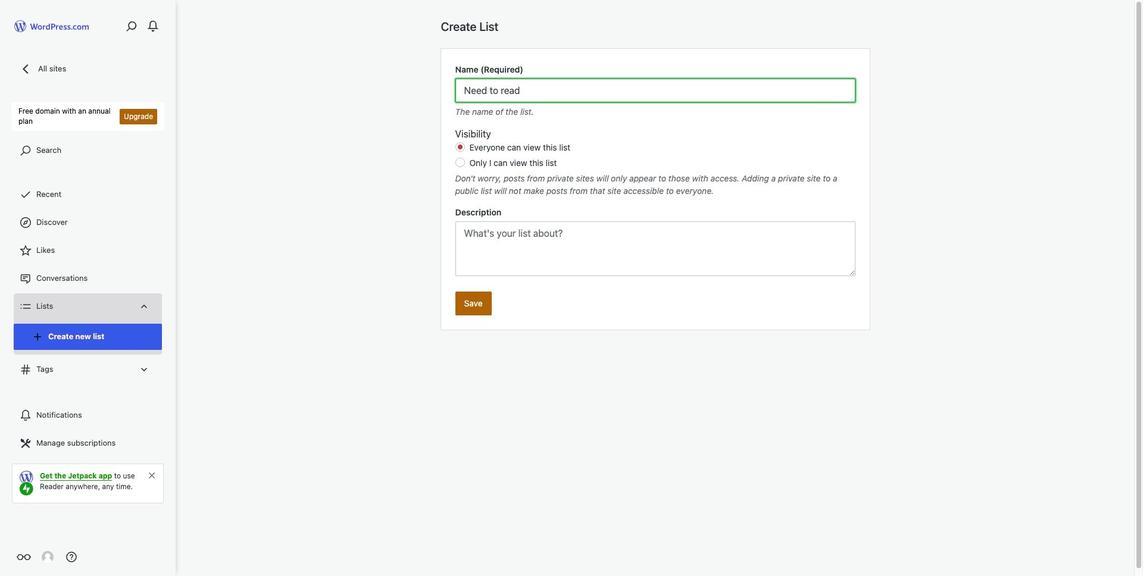 Task type: locate. For each thing, give the bounding box(es) containing it.
2 group from the top
[[455, 127, 855, 197]]

main content
[[441, 19, 870, 330]]

group
[[455, 63, 855, 118], [455, 127, 855, 197], [455, 206, 855, 280]]

none radio inside group
[[455, 142, 465, 152]]

2 keyboard_arrow_down image from the top
[[138, 364, 150, 376]]

None text field
[[455, 79, 855, 102]]

0 vertical spatial group
[[455, 63, 855, 118]]

1 vertical spatial group
[[455, 127, 855, 197]]

none radio inside group
[[455, 158, 465, 167]]

0 vertical spatial keyboard_arrow_down image
[[138, 300, 150, 312]]

keyboard_arrow_down image
[[138, 300, 150, 312], [138, 364, 150, 376]]

3 group from the top
[[455, 206, 855, 280]]

2 vertical spatial group
[[455, 206, 855, 280]]

None radio
[[455, 158, 465, 167]]

What's your list about? text field
[[455, 222, 855, 276]]

1 vertical spatial keyboard_arrow_down image
[[138, 364, 150, 376]]

None radio
[[455, 142, 465, 152]]



Task type: describe. For each thing, give the bounding box(es) containing it.
1 group from the top
[[455, 63, 855, 118]]

reader image
[[17, 550, 31, 565]]

1 keyboard_arrow_down image from the top
[[138, 300, 150, 312]]

jeremy miller image
[[42, 551, 54, 563]]

dismiss image
[[147, 471, 157, 480]]



Task type: vqa. For each thing, say whether or not it's contained in the screenshot.
radio
yes



